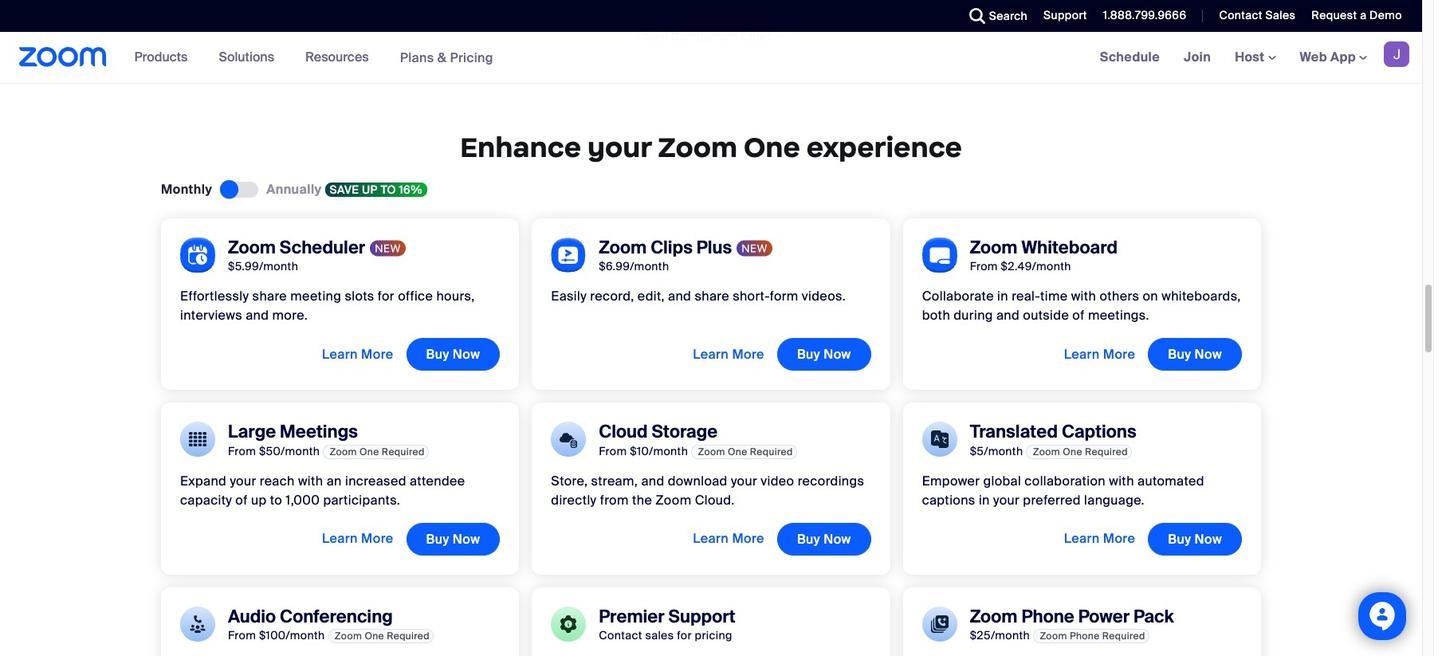 Task type: locate. For each thing, give the bounding box(es) containing it.
now down attendee
[[453, 531, 480, 548]]

in inside collaborate in real-time with others on whiteboards, both during and outside of meetings.
[[997, 288, 1008, 305]]

learn more button down participants.
[[322, 523, 393, 556]]

buy now
[[426, 346, 480, 363], [797, 346, 851, 363], [1168, 346, 1222, 363], [426, 531, 480, 548], [797, 531, 851, 548], [1168, 531, 1222, 548]]

more down language.
[[1103, 530, 1135, 547]]

buy now down automated
[[1168, 531, 1222, 548]]

with inside expand your reach with an increased attendee capacity of up to 1,000 participants.
[[298, 473, 323, 489]]

new image
[[370, 240, 406, 257], [737, 240, 773, 257]]

buy for cloud storage
[[797, 531, 820, 548]]

learn more button down cloud.
[[693, 523, 764, 556]]

0 horizontal spatial new image
[[370, 240, 406, 257]]

1 vertical spatial in
[[979, 492, 990, 508]]

learn more button down short- at the top of page
[[693, 338, 764, 371]]

audio
[[228, 605, 276, 628]]

1 horizontal spatial new image
[[737, 240, 773, 257]]

from down large
[[228, 444, 256, 458]]

and inside 'effortlessly share meeting slots for office hours, interviews and more.'
[[246, 307, 269, 324]]

schedule link
[[1088, 32, 1172, 83]]

0 vertical spatial to
[[381, 183, 396, 197]]

time
[[1040, 288, 1068, 305]]

1 horizontal spatial for
[[677, 629, 692, 643]]

now for large meetings
[[453, 531, 480, 548]]

0 horizontal spatial support
[[668, 605, 735, 628]]

0 horizontal spatial in
[[979, 492, 990, 508]]

new image up office
[[370, 240, 406, 257]]

from down 'cloud'
[[599, 444, 627, 458]]

share up more.
[[252, 288, 287, 305]]

2 horizontal spatial with
[[1109, 473, 1134, 489]]

learn more down cloud.
[[693, 530, 764, 547]]

learn down 'effortlessly share meeting slots for office hours, interviews and more.'
[[322, 346, 358, 363]]

support right search
[[1043, 8, 1087, 22]]

more down meetings.
[[1103, 346, 1135, 363]]

learn more button down meetings.
[[1064, 338, 1135, 371]]

zoom inside cloud storage from $10/month zoom one required
[[698, 445, 725, 458]]

more down participants.
[[361, 530, 393, 547]]

from up collaborate on the top of page
[[970, 259, 998, 274]]

learn for cloud storage
[[693, 530, 729, 547]]

search button
[[957, 0, 1032, 32]]

increased
[[345, 473, 406, 489]]

buy now link down the hours,
[[406, 338, 500, 371]]

now down recordings
[[824, 531, 851, 548]]

learn more for translated captions
[[1064, 530, 1135, 547]]

in inside the empower global collaboration with automated captions in your preferred language.
[[979, 492, 990, 508]]

contact left sales
[[1219, 8, 1262, 22]]

from inside audio conferencing from $100/month zoom one required
[[228, 629, 256, 643]]

required for cloud storage
[[750, 445, 793, 458]]

learn down collaborate in real-time with others on whiteboards, both during and outside of meetings.
[[1064, 346, 1100, 363]]

$6.99/month
[[599, 259, 669, 274]]

with right time
[[1071, 288, 1096, 305]]

1 horizontal spatial share
[[695, 288, 729, 305]]

easily
[[551, 288, 587, 305]]

request a demo link
[[1300, 0, 1422, 32], [1312, 8, 1402, 22]]

cell up search
[[882, 0, 1058, 3]]

video
[[761, 473, 794, 489]]

buy now link for large meetings
[[406, 523, 500, 556]]

real-
[[1012, 288, 1040, 305]]

store,
[[551, 473, 588, 489]]

of right 'capacity'
[[235, 492, 248, 508]]

one inside cloud storage from $10/month zoom one required
[[728, 445, 747, 458]]

buy for zoom whiteboard
[[1168, 346, 1191, 363]]

for right sales
[[677, 629, 692, 643]]

office
[[398, 288, 433, 305]]

1 horizontal spatial support
[[1043, 8, 1087, 22]]

1 vertical spatial of
[[235, 492, 248, 508]]

1 vertical spatial up
[[251, 492, 267, 508]]

product information navigation
[[122, 32, 505, 84]]

cloud.
[[695, 492, 735, 508]]

phone
[[1021, 605, 1074, 628], [1070, 630, 1100, 643]]

learn more button for large meetings
[[322, 523, 393, 556]]

buy now link down automated
[[1148, 523, 1242, 556]]

learn more button for cloud storage
[[693, 523, 764, 556]]

0 horizontal spatial for
[[378, 288, 395, 305]]

more down slots
[[361, 346, 393, 363]]

an
[[327, 473, 342, 489]]

now down automated
[[1195, 531, 1222, 548]]

and up the
[[641, 473, 664, 489]]

slots
[[345, 288, 374, 305]]

1 vertical spatial to
[[270, 492, 282, 508]]

buy down the hours,
[[426, 346, 449, 363]]

1 vertical spatial contact
[[599, 629, 642, 643]]

1 horizontal spatial with
[[1071, 288, 1096, 305]]

banner
[[0, 32, 1422, 84]]

one inside the large meetings from $50/month zoom one required
[[360, 445, 379, 458]]

capacity
[[180, 492, 232, 508]]

of right outside on the right of the page
[[1072, 307, 1085, 324]]

0 horizontal spatial share
[[252, 288, 287, 305]]

buy down recordings
[[797, 531, 820, 548]]

with inside the empower global collaboration with automated captions in your preferred language.
[[1109, 473, 1134, 489]]

profile picture image
[[1384, 41, 1409, 67]]

from for audio
[[228, 629, 256, 643]]

required inside cloud storage from $10/month zoom one required
[[750, 445, 793, 458]]

close comparison chart
[[636, 29, 774, 44]]

and down real-
[[996, 307, 1020, 324]]

buy now link down recordings
[[777, 523, 871, 556]]

from inside zoom whiteboard from $2.49/month
[[970, 259, 998, 274]]

now
[[453, 346, 480, 363], [824, 346, 851, 363], [1195, 346, 1222, 363], [453, 531, 480, 548], [824, 531, 851, 548], [1195, 531, 1222, 548]]

the
[[632, 492, 652, 508]]

more down short- at the top of page
[[732, 346, 764, 363]]

join
[[1184, 49, 1211, 65]]

whiteboards,
[[1162, 288, 1241, 305]]

learn more button for translated captions
[[1064, 523, 1135, 556]]

learn more down meetings.
[[1064, 346, 1135, 363]]

in left real-
[[997, 288, 1008, 305]]

to down reach
[[270, 492, 282, 508]]

1 horizontal spatial contact
[[1219, 8, 1262, 22]]

zoom
[[658, 130, 737, 165], [228, 236, 276, 259], [599, 236, 647, 259], [970, 236, 1018, 259], [330, 445, 357, 458], [698, 445, 725, 458], [1033, 445, 1060, 458], [655, 492, 691, 508], [970, 605, 1018, 628], [335, 630, 362, 643], [1040, 630, 1067, 643]]

annually
[[267, 181, 322, 198]]

0 vertical spatial phone
[[1021, 605, 1074, 628]]

from for large
[[228, 444, 256, 458]]

one for large meetings
[[360, 445, 379, 458]]

plans
[[400, 49, 434, 66]]

required for audio conferencing
[[387, 630, 430, 643]]

0 horizontal spatial up
[[251, 492, 267, 508]]

recordings
[[798, 473, 864, 489]]

your inside expand your reach with an increased attendee capacity of up to 1,000 participants.
[[230, 473, 256, 489]]

for inside premier support contact sales for pricing
[[677, 629, 692, 643]]

more for cloud storage
[[732, 530, 764, 547]]

automated
[[1138, 473, 1204, 489]]

learn more button down 'effortlessly share meeting slots for office hours, interviews and more.'
[[322, 338, 393, 371]]

up down reach
[[251, 492, 267, 508]]

contact sales link
[[1207, 0, 1300, 32], [1219, 8, 1296, 22]]

zoom inside zoom whiteboard from $2.49/month
[[970, 236, 1018, 259]]

scheduler
[[280, 236, 365, 259]]

new image for zoom scheduler
[[370, 240, 406, 257]]

0 horizontal spatial with
[[298, 473, 323, 489]]

share
[[252, 288, 287, 305], [695, 288, 729, 305]]

cell
[[882, 0, 1058, 3], [1058, 0, 1233, 3]]

in down global on the right bottom of page
[[979, 492, 990, 508]]

more for large meetings
[[361, 530, 393, 547]]

$10/month
[[630, 444, 688, 458]]

1 vertical spatial support
[[668, 605, 735, 628]]

buy now down recordings
[[797, 531, 851, 548]]

learn down "preferred"
[[1064, 530, 1100, 547]]

more for translated captions
[[1103, 530, 1135, 547]]

buy down automated
[[1168, 531, 1191, 548]]

$2.49/month
[[1001, 259, 1071, 274]]

1 horizontal spatial to
[[381, 183, 396, 197]]

1 vertical spatial for
[[677, 629, 692, 643]]

and inside collaborate in real-time with others on whiteboards, both during and outside of meetings.
[[996, 307, 1020, 324]]

now for cloud storage
[[824, 531, 851, 548]]

buy down whiteboards,
[[1168, 346, 1191, 363]]

with inside collaborate in real-time with others on whiteboards, both during and outside of meetings.
[[1071, 288, 1096, 305]]

one for audio conferencing
[[365, 630, 384, 643]]

phone up $25/month
[[1021, 605, 1074, 628]]

new image right plus at the top of the page
[[737, 240, 773, 257]]

zoom inside translated captions $5/month zoom one required
[[1033, 445, 1060, 458]]

0 horizontal spatial to
[[270, 492, 282, 508]]

learn for translated captions
[[1064, 530, 1100, 547]]

download
[[668, 473, 728, 489]]

0 vertical spatial up
[[362, 183, 378, 197]]

with up language.
[[1109, 473, 1134, 489]]

required up increased on the left bottom of the page
[[382, 445, 425, 458]]

from
[[600, 492, 629, 508]]

0 vertical spatial for
[[378, 288, 395, 305]]

premier
[[599, 605, 664, 628]]

outside
[[1023, 307, 1069, 324]]

empower
[[922, 473, 980, 489]]

app
[[1330, 49, 1356, 65]]

effortlessly
[[180, 288, 249, 305]]

and inside store, stream, and download your video recordings directly from the zoom cloud.
[[641, 473, 664, 489]]

on
[[1143, 288, 1158, 305]]

with for translated captions
[[1109, 473, 1134, 489]]

web
[[1300, 49, 1327, 65]]

required for large meetings
[[382, 445, 425, 458]]

buy down attendee
[[426, 531, 449, 548]]

1 horizontal spatial of
[[1072, 307, 1085, 324]]

required up the video
[[750, 445, 793, 458]]

with
[[1071, 288, 1096, 305], [298, 473, 323, 489], [1109, 473, 1134, 489]]

zoom inside store, stream, and download your video recordings directly from the zoom cloud.
[[655, 492, 691, 508]]

from down audio
[[228, 629, 256, 643]]

banner containing products
[[0, 32, 1422, 84]]

contact inside premier support contact sales for pricing
[[599, 629, 642, 643]]

1 new image from the left
[[370, 240, 406, 257]]

translated
[[970, 420, 1058, 444]]

cloud
[[599, 420, 648, 444]]

learn down cloud.
[[693, 530, 729, 547]]

0 horizontal spatial contact
[[599, 629, 642, 643]]

for inside 'effortlessly share meeting slots for office hours, interviews and more.'
[[378, 288, 395, 305]]

store, stream, and download your video recordings directly from the zoom cloud.
[[551, 473, 864, 508]]

host button
[[1235, 49, 1276, 65]]

from inside cloud storage from $10/month zoom one required
[[599, 444, 627, 458]]

and left more.
[[246, 307, 269, 324]]

collaborate
[[922, 288, 994, 305]]

for right slots
[[378, 288, 395, 305]]

1 horizontal spatial up
[[362, 183, 378, 197]]

easily record, edit, and share short-form videos.
[[551, 288, 846, 305]]

one
[[744, 130, 800, 165], [360, 445, 379, 458], [728, 445, 747, 458], [1063, 445, 1082, 458], [365, 630, 384, 643]]

share left short- at the top of page
[[695, 288, 729, 305]]

up right save
[[362, 183, 378, 197]]

buy now down whiteboards,
[[1168, 346, 1222, 363]]

buy now link down attendee
[[406, 523, 500, 556]]

audio conferencing from $100/month zoom one required
[[228, 605, 430, 643]]

learn more
[[322, 346, 393, 363], [693, 346, 764, 363], [1064, 346, 1135, 363], [322, 530, 393, 547], [693, 530, 764, 547], [1064, 530, 1135, 547]]

with for large meetings
[[298, 473, 323, 489]]

2 new image from the left
[[737, 240, 773, 257]]

chart
[[741, 29, 771, 44]]

your
[[587, 130, 652, 165], [230, 473, 256, 489], [731, 473, 757, 489], [993, 492, 1020, 508]]

to inside annually save up to 16%
[[381, 183, 396, 197]]

one inside audio conferencing from $100/month zoom one required
[[365, 630, 384, 643]]

buy now link for translated captions
[[1148, 523, 1242, 556]]

cell up 1.888.799.9666
[[1058, 0, 1233, 3]]

learn down participants.
[[322, 530, 358, 547]]

0 vertical spatial contact
[[1219, 8, 1262, 22]]

0 horizontal spatial of
[[235, 492, 248, 508]]

preferred
[[1023, 492, 1081, 508]]

short-
[[733, 288, 770, 305]]

whiteboard
[[1021, 236, 1118, 259]]

language.
[[1084, 492, 1145, 508]]

buy now link down whiteboards,
[[1148, 338, 1242, 371]]

learn more down participants.
[[322, 530, 393, 547]]

more down cloud.
[[732, 530, 764, 547]]

required down conferencing
[[387, 630, 430, 643]]

sales
[[1265, 8, 1296, 22]]

required inside audio conferencing from $100/month zoom one required
[[387, 630, 430, 643]]

in
[[997, 288, 1008, 305], [979, 492, 990, 508]]

zoom clips plus
[[599, 236, 732, 259]]

now down whiteboards,
[[1195, 346, 1222, 363]]

learn more down language.
[[1064, 530, 1135, 547]]

1.888.799.9666
[[1103, 8, 1186, 22]]

buy now down attendee
[[426, 531, 480, 548]]

contact down premier
[[599, 629, 642, 643]]

0 vertical spatial support
[[1043, 8, 1087, 22]]

with up 1,000
[[298, 473, 323, 489]]

$5/month
[[970, 444, 1023, 458]]

storage
[[652, 420, 718, 444]]

buy now link for cloud storage
[[777, 523, 871, 556]]

2 share from the left
[[695, 288, 729, 305]]

1 horizontal spatial in
[[997, 288, 1008, 305]]

1 share from the left
[[252, 288, 287, 305]]

power
[[1078, 605, 1130, 628]]

phone down the power
[[1070, 630, 1100, 643]]

now down the hours,
[[453, 346, 480, 363]]

and
[[668, 288, 691, 305], [246, 307, 269, 324], [996, 307, 1020, 324], [641, 473, 664, 489]]

support up the pricing
[[668, 605, 735, 628]]

required down the power
[[1102, 630, 1145, 643]]

from inside the large meetings from $50/month zoom one required
[[228, 444, 256, 458]]

0 vertical spatial of
[[1072, 307, 1085, 324]]

sales
[[645, 629, 674, 643]]

&
[[437, 49, 447, 66]]

required down captions
[[1085, 445, 1128, 458]]

global
[[983, 473, 1021, 489]]

required inside zoom phone power pack $25/month zoom phone required
[[1102, 630, 1145, 643]]

pricing
[[450, 49, 493, 66]]

support inside premier support contact sales for pricing
[[668, 605, 735, 628]]

$100/month
[[259, 629, 325, 643]]

close
[[636, 29, 668, 44]]

0 vertical spatial in
[[997, 288, 1008, 305]]

record,
[[590, 288, 634, 305]]

required inside the large meetings from $50/month zoom one required
[[382, 445, 425, 458]]

solutions
[[219, 49, 274, 65]]

to left 16% at the left top of page
[[381, 183, 396, 197]]

learn more button down language.
[[1064, 523, 1135, 556]]



Task type: vqa. For each thing, say whether or not it's contained in the screenshot.


Task type: describe. For each thing, give the bounding box(es) containing it.
effortlessly share meeting slots for office hours, interviews and more.
[[180, 288, 475, 324]]

buy now for large meetings
[[426, 531, 480, 548]]

now for zoom whiteboard
[[1195, 346, 1222, 363]]

1 cell from the left
[[882, 0, 1058, 3]]

meeting
[[290, 288, 341, 305]]

collaborate in real-time with others on whiteboards, both during and outside of meetings.
[[922, 288, 1241, 324]]

of inside expand your reach with an increased attendee capacity of up to 1,000 participants.
[[235, 492, 248, 508]]

new image for zoom clips plus
[[737, 240, 773, 257]]

learn more for large meetings
[[322, 530, 393, 547]]

buy for large meetings
[[426, 531, 449, 548]]

buy now for translated captions
[[1168, 531, 1222, 548]]

directly
[[551, 492, 597, 508]]

large
[[228, 420, 276, 444]]

resources button
[[305, 32, 376, 83]]

$5.99/month
[[228, 259, 298, 274]]

buy for translated captions
[[1168, 531, 1191, 548]]

contact sales
[[1219, 8, 1296, 22]]

to inside expand your reach with an increased attendee capacity of up to 1,000 participants.
[[270, 492, 282, 508]]

buy down the videos.
[[797, 346, 820, 363]]

cloud storage from $10/month zoom one required
[[599, 420, 793, 458]]

resources
[[305, 49, 369, 65]]

a
[[1360, 8, 1367, 22]]

1 vertical spatial phone
[[1070, 630, 1100, 643]]

learn more button for zoom whiteboard
[[1064, 338, 1135, 371]]

and right edit,
[[668, 288, 691, 305]]

learn more for cloud storage
[[693, 530, 764, 547]]

premier support contact sales for pricing
[[599, 605, 735, 643]]

your inside store, stream, and download your video recordings directly from the zoom cloud.
[[731, 473, 757, 489]]

large meetings from $50/month zoom one required
[[228, 420, 425, 458]]

web app button
[[1300, 49, 1367, 65]]

zoom logo image
[[19, 47, 107, 67]]

demo
[[1370, 8, 1402, 22]]

request a demo
[[1312, 8, 1402, 22]]

your inside the empower global collaboration with automated captions in your preferred language.
[[993, 492, 1020, 508]]

buy now for cloud storage
[[797, 531, 851, 548]]

zoom inside the large meetings from $50/month zoom one required
[[330, 445, 357, 458]]

captions
[[1062, 420, 1136, 444]]

zoom whiteboard from $2.49/month
[[970, 236, 1118, 274]]

during
[[954, 307, 993, 324]]

captions
[[922, 492, 975, 508]]

from for zoom
[[970, 259, 998, 274]]

enhance your zoom one experience
[[460, 130, 962, 165]]

$25/month
[[970, 629, 1030, 643]]

attendee
[[410, 473, 465, 489]]

clips
[[651, 236, 693, 259]]

solutions button
[[219, 32, 281, 83]]

buy now down the hours,
[[426, 346, 480, 363]]

search
[[989, 9, 1028, 23]]

buy now link down the videos.
[[777, 338, 871, 371]]

interviews
[[180, 307, 242, 324]]

required inside translated captions $5/month zoom one required
[[1085, 445, 1128, 458]]

for for share
[[378, 288, 395, 305]]

learn for large meetings
[[322, 530, 358, 547]]

one inside translated captions $5/month zoom one required
[[1063, 445, 1082, 458]]

products
[[134, 49, 188, 65]]

pack
[[1134, 605, 1174, 628]]

learn for zoom whiteboard
[[1064, 346, 1100, 363]]

learn down easily record, edit, and share short-form videos.
[[693, 346, 729, 363]]

more for zoom whiteboard
[[1103, 346, 1135, 363]]

collaboration
[[1025, 473, 1106, 489]]

more.
[[272, 307, 308, 324]]

expand
[[180, 473, 227, 489]]

buy now down the videos.
[[797, 346, 851, 363]]

2 cell from the left
[[1058, 0, 1233, 3]]

up inside annually save up to 16%
[[362, 183, 378, 197]]

zoom scheduler
[[228, 236, 365, 259]]

one for cloud storage
[[728, 445, 747, 458]]

others
[[1100, 288, 1139, 305]]

buy now for zoom whiteboard
[[1168, 346, 1222, 363]]

learn more for zoom whiteboard
[[1064, 346, 1135, 363]]

comparison
[[671, 29, 738, 44]]

conferencing
[[280, 605, 393, 628]]

enhance
[[460, 130, 581, 165]]

up inside expand your reach with an increased attendee capacity of up to 1,000 participants.
[[251, 492, 267, 508]]

16%
[[399, 183, 422, 197]]

for for support
[[677, 629, 692, 643]]

hours,
[[436, 288, 475, 305]]

stream,
[[591, 473, 638, 489]]

$50/month
[[259, 444, 320, 458]]

now down the videos.
[[824, 346, 851, 363]]

share inside 'effortlessly share meeting slots for office hours, interviews and more.'
[[252, 288, 287, 305]]

translated captions $5/month zoom one required
[[970, 420, 1136, 458]]

meetings.
[[1088, 307, 1149, 324]]

join link
[[1172, 32, 1223, 83]]

videos.
[[802, 288, 846, 305]]

now for translated captions
[[1195, 531, 1222, 548]]

empower global collaboration with automated captions in your preferred language.
[[922, 473, 1204, 508]]

of inside collaborate in real-time with others on whiteboards, both during and outside of meetings.
[[1072, 307, 1085, 324]]

meetings navigation
[[1088, 32, 1422, 84]]

products button
[[134, 32, 195, 83]]

monthly
[[161, 181, 212, 198]]

zoom inside audio conferencing from $100/month zoom one required
[[335, 630, 362, 643]]

save
[[330, 183, 359, 197]]

expand your reach with an increased attendee capacity of up to 1,000 participants.
[[180, 473, 465, 508]]

buy now link for zoom whiteboard
[[1148, 338, 1242, 371]]

learn more down 'effortlessly share meeting slots for office hours, interviews and more.'
[[322, 346, 393, 363]]

schedule
[[1100, 49, 1160, 65]]

reach
[[260, 473, 295, 489]]

edit,
[[638, 288, 665, 305]]

plus
[[696, 236, 732, 259]]

experience
[[806, 130, 962, 165]]

request
[[1312, 8, 1357, 22]]

from for cloud
[[599, 444, 627, 458]]

zoom phone power pack $25/month zoom phone required
[[970, 605, 1174, 643]]

annually save up to 16%
[[267, 181, 422, 198]]

learn more down short- at the top of page
[[693, 346, 764, 363]]



